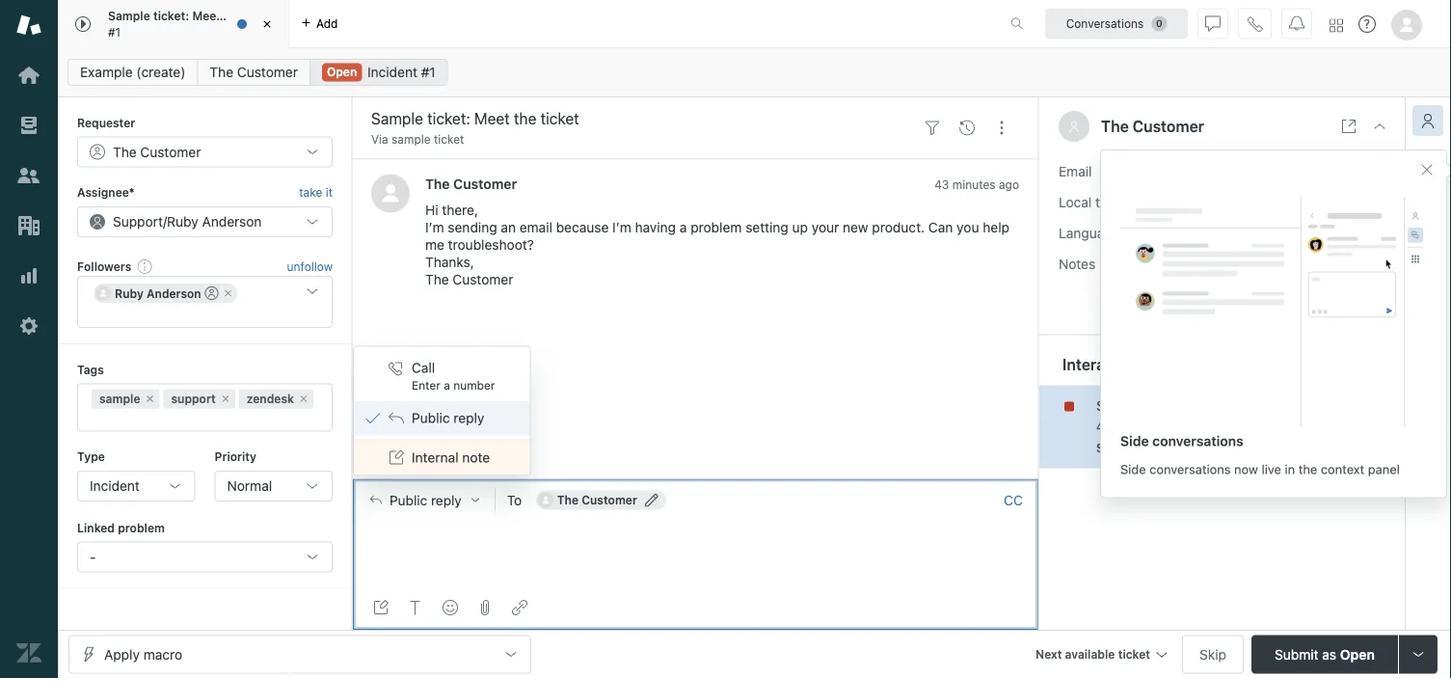 Task type: describe. For each thing, give the bounding box(es) containing it.
internal note
[[412, 450, 490, 466]]

cst
[[1220, 194, 1246, 210]]

internal note menu item
[[354, 440, 530, 475]]

ruby anderson
[[115, 287, 201, 300]]

product.
[[872, 219, 925, 235]]

2 i'm from the left
[[613, 219, 632, 235]]

requester
[[77, 116, 135, 129]]

public reply inside dropdown button
[[390, 492, 462, 508]]

0 horizontal spatial minutes
[[953, 177, 996, 191]]

status
[[1097, 441, 1134, 455]]

support
[[113, 213, 163, 229]]

button displays agent's chat status as invisible. image
[[1206, 16, 1221, 31]]

ticket actions image
[[994, 120, 1010, 136]]

views image
[[16, 113, 41, 138]]

reply inside public reply dropdown button
[[431, 492, 462, 508]]

#1 inside secondary "element"
[[421, 64, 436, 80]]

now
[[1235, 462, 1259, 477]]

sample for sample ticket: meet the ticket 43 minutes ago status open
[[1097, 397, 1143, 413]]

reporting image
[[16, 263, 41, 288]]

ticket inside sample ticket: meet the ticket 43 minutes ago status open
[[1248, 397, 1282, 413]]

the up hi
[[425, 175, 450, 191]]

setting
[[746, 219, 789, 235]]

remove image for zendesk
[[298, 393, 310, 405]]

example (create)
[[80, 64, 186, 80]]

admin image
[[16, 313, 41, 339]]

thanks,
[[425, 254, 474, 270]]

remove image inside ruby anderson option
[[223, 288, 234, 299]]

email
[[1059, 163, 1092, 179]]

normal button
[[215, 471, 333, 502]]

incident #1
[[368, 64, 436, 80]]

states)
[[1248, 225, 1293, 241]]

the customer inside secondary "element"
[[210, 64, 298, 80]]

interactions
[[1063, 355, 1150, 373]]

2 vertical spatial open
[[1341, 646, 1375, 662]]

meet for sample ticket: meet the ticket 43 minutes ago status open
[[1189, 397, 1220, 413]]

linked problem element
[[77, 542, 333, 572]]

the inside requester element
[[113, 144, 137, 160]]

side conversations
[[1121, 433, 1244, 449]]

(united
[[1198, 225, 1244, 241]]

side for side conversations now live in the context panel
[[1121, 462, 1147, 477]]

apply macro
[[104, 646, 182, 662]]

events image
[[960, 120, 975, 136]]

hi there, i'm sending an email because i'm having a problem setting up your new product. can you help me troubleshoot? thanks, the customer
[[425, 202, 1010, 287]]

1 vertical spatial the customer link
[[425, 175, 517, 191]]

having
[[635, 219, 676, 235]]

a inside the hi there, i'm sending an email because i'm having a problem setting up your new product. can you help me troubleshoot? thanks, the customer
[[680, 219, 687, 235]]

internal
[[412, 450, 459, 466]]

the customer inside requester element
[[113, 144, 201, 160]]

sample ticket: meet the ticket 43 minutes ago status open
[[1097, 397, 1282, 455]]

as
[[1323, 646, 1337, 662]]

Add user notes text field
[[1150, 254, 1382, 320]]

cc
[[1004, 492, 1023, 508]]

an
[[501, 219, 516, 235]]

notes
[[1059, 256, 1096, 272]]

call
[[412, 360, 435, 376]]

sending
[[448, 219, 497, 235]]

side conversations now live in the context panel
[[1121, 462, 1400, 477]]

ticket inside popup button
[[1119, 648, 1151, 661]]

0 vertical spatial sample
[[392, 133, 431, 146]]

tabs tab list
[[58, 0, 991, 48]]

main element
[[0, 0, 58, 678]]

ticket inside sample ticket: meet the ticket #1
[[246, 9, 278, 23]]

Public reply composer text field
[[362, 521, 1030, 561]]

assignee*
[[77, 186, 135, 199]]

get help image
[[1359, 15, 1376, 33]]

43 minutes ago
[[935, 177, 1020, 191]]

apply
[[104, 646, 140, 662]]

customer inside the hi there, i'm sending an email because i'm having a problem setting up your new product. can you help me troubleshoot? thanks, the customer
[[453, 271, 514, 287]]

followers element
[[77, 276, 333, 328]]

the for sample ticket: meet the ticket 43 minutes ago status open
[[1224, 397, 1244, 413]]

incident for incident #1
[[368, 64, 418, 80]]

add
[[316, 17, 338, 30]]

customer inside requester element
[[140, 144, 201, 160]]

call menu item
[[354, 351, 530, 401]]

enter
[[412, 379, 441, 392]]

43 minutes ago text field
[[935, 177, 1020, 191]]

sample for sample ticket: meet the ticket #1
[[108, 9, 150, 23]]

example (create) button
[[68, 59, 198, 86]]

up
[[793, 219, 808, 235]]

because
[[556, 219, 609, 235]]

next available ticket button
[[1027, 635, 1175, 677]]

1 vertical spatial remove image
[[144, 393, 156, 405]]

take
[[299, 186, 322, 199]]

there,
[[442, 202, 478, 218]]

customers image
[[16, 163, 41, 188]]

it
[[326, 186, 333, 199]]

conversations for side conversations
[[1153, 433, 1244, 449]]

add button
[[289, 0, 350, 47]]

context
[[1321, 462, 1365, 477]]

avatar image
[[371, 174, 410, 213]]

anderson inside option
[[147, 287, 201, 300]]

public reply menu item
[[354, 401, 530, 436]]

view more details image
[[1342, 119, 1357, 134]]

panel
[[1369, 462, 1400, 477]]

ticket: for sample ticket: meet the ticket 43 minutes ago status open
[[1147, 397, 1185, 413]]

to
[[507, 492, 522, 508]]

customer up there,
[[453, 175, 517, 191]]

1 vertical spatial problem
[[118, 521, 165, 534]]

sample ticket: meet the ticket #1
[[108, 9, 278, 39]]

meet for sample ticket: meet the ticket #1
[[192, 9, 221, 23]]

user image
[[1069, 121, 1080, 132]]

ruby inside ruby anderson option
[[115, 287, 144, 300]]

troubleshoot?
[[448, 237, 534, 253]]

local time
[[1059, 194, 1123, 210]]

organizations image
[[16, 213, 41, 238]]

/
[[163, 213, 167, 229]]

macro
[[143, 646, 182, 662]]

type
[[77, 450, 105, 464]]

unfollow
[[287, 259, 333, 273]]

conversations button
[[1046, 8, 1188, 39]]

close image inside tabs tab list
[[258, 14, 277, 34]]

the inside secondary "element"
[[210, 64, 234, 80]]

2 vertical spatial the
[[1299, 462, 1318, 477]]

thu, 16:02 cst
[[1150, 194, 1246, 210]]

take it
[[299, 186, 333, 199]]

linked problem
[[77, 521, 165, 534]]

ticket: for sample ticket: meet the ticket #1
[[153, 9, 189, 23]]

user image
[[1071, 122, 1079, 132]]

the customer up thu,
[[1102, 117, 1205, 136]]

english
[[1150, 225, 1195, 241]]

customer@example.com image
[[538, 493, 553, 508]]

linked
[[77, 521, 115, 534]]

in
[[1285, 462, 1296, 477]]

draft mode image
[[373, 600, 389, 615]]

you
[[957, 219, 980, 235]]

ruby inside assignee* 'element'
[[167, 213, 198, 229]]

zendesk support image
[[16, 13, 41, 38]]

incident for incident
[[90, 478, 140, 494]]



Task type: vqa. For each thing, say whether or not it's contained in the screenshot.
Linked on the bottom of page
yes



Task type: locate. For each thing, give the bounding box(es) containing it.
minutes up 'status' on the bottom right
[[1115, 420, 1158, 434]]

0 vertical spatial minutes
[[953, 177, 996, 191]]

2 horizontal spatial the
[[1299, 462, 1318, 477]]

0 horizontal spatial the customer link
[[197, 59, 310, 86]]

#1 up via sample ticket
[[421, 64, 436, 80]]

ticket: inside sample ticket: meet the ticket #1
[[153, 9, 189, 23]]

zendesk
[[247, 392, 294, 406]]

sample
[[392, 133, 431, 146], [99, 392, 140, 406]]

the down thanks, on the left of page
[[425, 271, 449, 287]]

0 vertical spatial problem
[[691, 219, 742, 235]]

0 horizontal spatial i'm
[[425, 219, 444, 235]]

anderson right /
[[202, 213, 262, 229]]

call enter a number
[[412, 360, 495, 392]]

0 vertical spatial side
[[1121, 433, 1149, 449]]

0 vertical spatial open
[[327, 65, 357, 79]]

anderson
[[202, 213, 262, 229], [147, 287, 201, 300]]

0 horizontal spatial ruby
[[115, 287, 144, 300]]

hi
[[425, 202, 438, 218]]

0 horizontal spatial sample
[[99, 392, 140, 406]]

1 horizontal spatial minutes
[[1115, 420, 1158, 434]]

1 vertical spatial side
[[1121, 462, 1147, 477]]

sample inside sample ticket: meet the ticket #1
[[108, 9, 150, 23]]

1 horizontal spatial ruby
[[167, 213, 198, 229]]

0 horizontal spatial ticket:
[[153, 9, 189, 23]]

open inside secondary "element"
[[327, 65, 357, 79]]

the inside sample ticket: meet the ticket #1
[[224, 9, 243, 23]]

the inside the hi there, i'm sending an email because i'm having a problem setting up your new product. can you help me troubleshoot? thanks, the customer
[[425, 271, 449, 287]]

support
[[171, 392, 216, 406]]

the customer link
[[197, 59, 310, 86], [425, 175, 517, 191]]

sample
[[108, 9, 150, 23], [1097, 397, 1143, 413]]

skip button
[[1183, 635, 1244, 674]]

open inside sample ticket: meet the ticket 43 minutes ago status open
[[1137, 441, 1166, 455]]

0 vertical spatial #1
[[108, 25, 121, 39]]

1 horizontal spatial remove image
[[223, 288, 234, 299]]

0 vertical spatial the
[[224, 9, 243, 23]]

reply inside public reply menu item
[[454, 410, 485, 426]]

0 vertical spatial public reply
[[412, 410, 485, 426]]

a
[[680, 219, 687, 235], [444, 379, 450, 392]]

add attachment image
[[477, 600, 493, 615]]

side for side conversations
[[1121, 433, 1149, 449]]

reply down "internal note" menu item
[[431, 492, 462, 508]]

the customer link inside secondary "element"
[[197, 59, 310, 86]]

customer left edit user image
[[582, 494, 637, 507]]

next available ticket
[[1036, 648, 1151, 661]]

followers
[[77, 259, 131, 273]]

1 horizontal spatial problem
[[691, 219, 742, 235]]

2 side from the top
[[1121, 462, 1147, 477]]

side down the interactions
[[1121, 433, 1149, 449]]

minutes
[[953, 177, 996, 191], [1115, 420, 1158, 434]]

submit as open
[[1275, 646, 1375, 662]]

ruby
[[167, 213, 198, 229], [115, 287, 144, 300]]

english (united states)
[[1150, 225, 1293, 241]]

customer down troubleshoot?
[[453, 271, 514, 287]]

info on adding followers image
[[137, 259, 153, 274]]

ticket left add popup button
[[246, 9, 278, 23]]

1 vertical spatial 43
[[1097, 420, 1111, 434]]

0 horizontal spatial 43
[[935, 177, 950, 191]]

incident inside popup button
[[90, 478, 140, 494]]

the
[[210, 64, 234, 80], [1102, 117, 1129, 136], [113, 144, 137, 160], [425, 175, 450, 191], [425, 271, 449, 287], [557, 494, 579, 507]]

the right the customer@example.com image
[[557, 494, 579, 507]]

reply down number
[[454, 410, 485, 426]]

1 vertical spatial a
[[444, 379, 450, 392]]

ticket right available
[[1119, 648, 1151, 661]]

sample down tags
[[99, 392, 140, 406]]

customer down add popup button
[[237, 64, 298, 80]]

ticket up side conversations now live in the context panel
[[1248, 397, 1282, 413]]

1 horizontal spatial incident
[[368, 64, 418, 80]]

local
[[1059, 194, 1092, 210]]

1 vertical spatial ticket:
[[1147, 397, 1185, 413]]

minutes inside sample ticket: meet the ticket 43 minutes ago status open
[[1115, 420, 1158, 434]]

problem left setting
[[691, 219, 742, 235]]

the left add popup button
[[224, 9, 243, 23]]

edit user image
[[645, 494, 659, 507]]

1 vertical spatial the
[[1224, 397, 1244, 413]]

0 vertical spatial 43
[[935, 177, 950, 191]]

0 vertical spatial close image
[[258, 14, 277, 34]]

the
[[224, 9, 243, 23], [1224, 397, 1244, 413], [1299, 462, 1318, 477]]

#1
[[108, 25, 121, 39], [421, 64, 436, 80]]

the customer down sample ticket: meet the ticket #1
[[210, 64, 298, 80]]

0 vertical spatial reply
[[454, 410, 485, 426]]

0 vertical spatial meet
[[192, 9, 221, 23]]

0 horizontal spatial close image
[[258, 14, 277, 34]]

0 horizontal spatial ago
[[999, 177, 1020, 191]]

1 vertical spatial ago
[[1161, 420, 1181, 434]]

meet inside sample ticket: meet the ticket #1
[[192, 9, 221, 23]]

1 vertical spatial public reply
[[390, 492, 462, 508]]

the customer
[[210, 64, 298, 80], [1102, 117, 1205, 136], [113, 144, 201, 160], [425, 175, 517, 191], [557, 494, 637, 507]]

1 vertical spatial anderson
[[147, 287, 201, 300]]

zendesk products image
[[1330, 19, 1344, 32]]

1 vertical spatial minutes
[[1115, 420, 1158, 434]]

1 horizontal spatial the
[[1224, 397, 1244, 413]]

remove image right the support
[[220, 393, 231, 405]]

incident inside secondary "element"
[[368, 64, 418, 80]]

customer up /
[[140, 144, 201, 160]]

the customer link up there,
[[425, 175, 517, 191]]

problem
[[691, 219, 742, 235], [118, 521, 165, 534]]

1 remove image from the left
[[220, 393, 231, 405]]

1 horizontal spatial i'm
[[613, 219, 632, 235]]

incident up 'via'
[[368, 64, 418, 80]]

via sample ticket
[[371, 133, 464, 146]]

conversations down side conversations
[[1150, 462, 1231, 477]]

close image right view more details icon
[[1373, 119, 1388, 134]]

open right as
[[1341, 646, 1375, 662]]

sample inside sample ticket: meet the ticket 43 minutes ago status open
[[1097, 397, 1143, 413]]

unfollow button
[[287, 258, 333, 275]]

1 vertical spatial sample
[[1097, 397, 1143, 413]]

side
[[1121, 433, 1149, 449], [1121, 462, 1147, 477]]

0 vertical spatial incident
[[368, 64, 418, 80]]

16:02
[[1181, 194, 1216, 210]]

1 vertical spatial ruby
[[115, 287, 144, 300]]

remove image right zendesk on the bottom of page
[[298, 393, 310, 405]]

tab
[[58, 0, 289, 48]]

0 vertical spatial a
[[680, 219, 687, 235]]

i'm left having
[[613, 219, 632, 235]]

minutes up you
[[953, 177, 996, 191]]

public reply down enter
[[412, 410, 485, 426]]

example
[[80, 64, 133, 80]]

open down add on the left top of page
[[327, 65, 357, 79]]

insert emojis image
[[443, 600, 458, 615]]

rubyanndersson@gmail.com image
[[95, 286, 111, 301]]

incident button
[[77, 471, 195, 502]]

conversations
[[1153, 433, 1244, 449], [1150, 462, 1231, 477]]

user is an agent image
[[205, 287, 219, 300]]

problem inside the hi there, i'm sending an email because i'm having a problem setting up your new product. can you help me troubleshoot? thanks, the customer
[[691, 219, 742, 235]]

your
[[812, 219, 839, 235]]

conversations up now
[[1153, 433, 1244, 449]]

0 horizontal spatial #1
[[108, 25, 121, 39]]

ticket: up the (create)
[[153, 9, 189, 23]]

1 vertical spatial meet
[[1189, 397, 1220, 413]]

the customer up there,
[[425, 175, 517, 191]]

0 vertical spatial conversations
[[1153, 433, 1244, 449]]

public down enter
[[412, 410, 450, 426]]

via
[[371, 133, 388, 146]]

side down 'status' on the bottom right
[[1121, 462, 1147, 477]]

the customer link down sample ticket: meet the ticket #1
[[197, 59, 310, 86]]

customer up email button
[[1133, 117, 1205, 136]]

close image
[[258, 14, 277, 34], [1373, 119, 1388, 134]]

0 horizontal spatial the
[[224, 9, 243, 23]]

1 horizontal spatial meet
[[1189, 397, 1220, 413]]

secondary element
[[58, 53, 1452, 92]]

1 horizontal spatial sample
[[1097, 397, 1143, 413]]

0 vertical spatial public
[[412, 410, 450, 426]]

the down sample ticket: meet the ticket #1
[[210, 64, 234, 80]]

meet inside sample ticket: meet the ticket 43 minutes ago status open
[[1189, 397, 1220, 413]]

43 up 'status' on the bottom right
[[1097, 420, 1111, 434]]

sample up 43 minutes ago text field on the bottom right
[[1097, 397, 1143, 413]]

1 horizontal spatial remove image
[[298, 393, 310, 405]]

ruby right rubyanndersson@gmail.com icon
[[115, 287, 144, 300]]

cc button
[[1004, 492, 1023, 509]]

1 vertical spatial conversations
[[1150, 462, 1231, 477]]

1 vertical spatial #1
[[421, 64, 436, 80]]

ticket right 'via'
[[434, 133, 464, 146]]

0 vertical spatial anderson
[[202, 213, 262, 229]]

the down requester
[[113, 144, 137, 160]]

open
[[327, 65, 357, 79], [1137, 441, 1166, 455], [1341, 646, 1375, 662]]

conversations
[[1067, 17, 1144, 30]]

can
[[929, 219, 953, 235]]

email button
[[1040, 156, 1405, 187]]

the inside sample ticket: meet the ticket 43 minutes ago status open
[[1224, 397, 1244, 413]]

conversations for side conversations now live in the context panel
[[1150, 462, 1231, 477]]

format text image
[[408, 600, 423, 615]]

1 side from the top
[[1121, 433, 1149, 449]]

support / ruby anderson
[[113, 213, 262, 229]]

ruby anderson option
[[94, 284, 238, 303]]

thu,
[[1150, 194, 1178, 210]]

i'm up me
[[425, 219, 444, 235]]

1 horizontal spatial close image
[[1373, 119, 1388, 134]]

remove image
[[220, 393, 231, 405], [298, 393, 310, 405]]

43 minutes ago text field
[[1097, 420, 1181, 434]]

the right in
[[1299, 462, 1318, 477]]

ticket:
[[153, 9, 189, 23], [1147, 397, 1185, 413]]

Subject field
[[368, 107, 912, 130]]

0 vertical spatial remove image
[[223, 288, 234, 299]]

0 vertical spatial ago
[[999, 177, 1020, 191]]

ticket: up 43 minutes ago text field on the bottom right
[[1147, 397, 1185, 413]]

incident
[[368, 64, 418, 80], [90, 478, 140, 494]]

zendesk image
[[16, 640, 41, 666]]

0 horizontal spatial remove image
[[220, 393, 231, 405]]

0 horizontal spatial open
[[327, 65, 357, 79]]

customer context image
[[1421, 113, 1436, 128]]

0 vertical spatial sample
[[108, 9, 150, 23]]

ago inside sample ticket: meet the ticket 43 minutes ago status open
[[1161, 420, 1181, 434]]

43 up can
[[935, 177, 950, 191]]

1 horizontal spatial a
[[680, 219, 687, 235]]

0 horizontal spatial anderson
[[147, 287, 201, 300]]

1 horizontal spatial anderson
[[202, 213, 262, 229]]

0 horizontal spatial incident
[[90, 478, 140, 494]]

anderson inside assignee* 'element'
[[202, 213, 262, 229]]

0 horizontal spatial problem
[[118, 521, 165, 534]]

add link (cmd k) image
[[512, 600, 528, 615]]

live
[[1262, 462, 1282, 477]]

0 vertical spatial the customer link
[[197, 59, 310, 86]]

next
[[1036, 648, 1062, 661]]

the for sample ticket: meet the ticket #1
[[224, 9, 243, 23]]

43 inside sample ticket: meet the ticket 43 minutes ago status open
[[1097, 420, 1111, 434]]

normal
[[227, 478, 272, 494]]

new
[[843, 219, 869, 235]]

1 vertical spatial sample
[[99, 392, 140, 406]]

number
[[454, 379, 495, 392]]

skip
[[1200, 646, 1227, 662]]

the right user icon
[[1102, 117, 1129, 136]]

help
[[983, 219, 1010, 235]]

note
[[462, 450, 490, 466]]

time
[[1096, 194, 1123, 210]]

1 horizontal spatial open
[[1137, 441, 1166, 455]]

meet up side conversations
[[1189, 397, 1220, 413]]

0 horizontal spatial sample
[[108, 9, 150, 23]]

i'm
[[425, 219, 444, 235], [613, 219, 632, 235]]

a right having
[[680, 219, 687, 235]]

1 horizontal spatial the customer link
[[425, 175, 517, 191]]

public inside dropdown button
[[390, 492, 428, 508]]

ticket: inside sample ticket: meet the ticket 43 minutes ago status open
[[1147, 397, 1185, 413]]

language
[[1059, 225, 1120, 241]]

a right enter
[[444, 379, 450, 392]]

(create)
[[136, 64, 186, 80]]

displays possible ticket submission types image
[[1411, 647, 1427, 662]]

tab containing sample ticket: meet the ticket
[[58, 0, 289, 48]]

a inside call enter a number
[[444, 379, 450, 392]]

public reply down 'internal'
[[390, 492, 462, 508]]

filter image
[[925, 120, 940, 136]]

customer inside secondary "element"
[[237, 64, 298, 80]]

0 horizontal spatial a
[[444, 379, 450, 392]]

remove image
[[223, 288, 234, 299], [144, 393, 156, 405]]

-
[[90, 549, 96, 565]]

0 horizontal spatial remove image
[[144, 393, 156, 405]]

the customer down requester
[[113, 144, 201, 160]]

ruby right support
[[167, 213, 198, 229]]

1 vertical spatial public
[[390, 492, 428, 508]]

1 vertical spatial close image
[[1373, 119, 1388, 134]]

1 vertical spatial reply
[[431, 492, 462, 508]]

2 horizontal spatial open
[[1341, 646, 1375, 662]]

notifications image
[[1290, 16, 1305, 31]]

public reply inside menu item
[[412, 410, 485, 426]]

public down 'internal'
[[390, 492, 428, 508]]

0 vertical spatial ticket:
[[153, 9, 189, 23]]

1 vertical spatial open
[[1137, 441, 1166, 455]]

public inside menu item
[[412, 410, 450, 426]]

0 horizontal spatial meet
[[192, 9, 221, 23]]

anderson left user is an agent icon
[[147, 287, 201, 300]]

remove image right user is an agent icon
[[223, 288, 234, 299]]

meet up example (create) button
[[192, 9, 221, 23]]

open down 43 minutes ago text field on the bottom right
[[1137, 441, 1166, 455]]

tags
[[77, 363, 104, 376]]

1 vertical spatial incident
[[90, 478, 140, 494]]

sample up example (create)
[[108, 9, 150, 23]]

public reply button
[[353, 480, 495, 521]]

1 horizontal spatial ago
[[1161, 420, 1181, 434]]

get started image
[[16, 63, 41, 88]]

reply
[[454, 410, 485, 426], [431, 492, 462, 508]]

incident down the type
[[90, 478, 140, 494]]

email
[[520, 219, 553, 235]]

public
[[412, 410, 450, 426], [390, 492, 428, 508]]

available
[[1065, 648, 1115, 661]]

1 i'm from the left
[[425, 219, 444, 235]]

requester element
[[77, 136, 333, 167]]

hide composer image
[[688, 471, 703, 487]]

1 horizontal spatial ticket:
[[1147, 397, 1185, 413]]

sample right 'via'
[[392, 133, 431, 146]]

the customer right the customer@example.com image
[[557, 494, 637, 507]]

2 remove image from the left
[[298, 393, 310, 405]]

priority
[[215, 450, 256, 464]]

1 horizontal spatial #1
[[421, 64, 436, 80]]

submit
[[1275, 646, 1319, 662]]

close image left add popup button
[[258, 14, 277, 34]]

remove image for support
[[220, 393, 231, 405]]

problem down incident popup button
[[118, 521, 165, 534]]

#1 up example
[[108, 25, 121, 39]]

#1 inside sample ticket: meet the ticket #1
[[108, 25, 121, 39]]

1 horizontal spatial 43
[[1097, 420, 1111, 434]]

1 horizontal spatial sample
[[392, 133, 431, 146]]

take it button
[[299, 183, 333, 202]]

ticket
[[246, 9, 278, 23], [434, 133, 464, 146], [1248, 397, 1282, 413], [1119, 648, 1151, 661]]

0 vertical spatial ruby
[[167, 213, 198, 229]]

me
[[425, 237, 445, 253]]

remove image left the support
[[144, 393, 156, 405]]

assignee* element
[[77, 206, 333, 237]]

the up side conversations
[[1224, 397, 1244, 413]]



